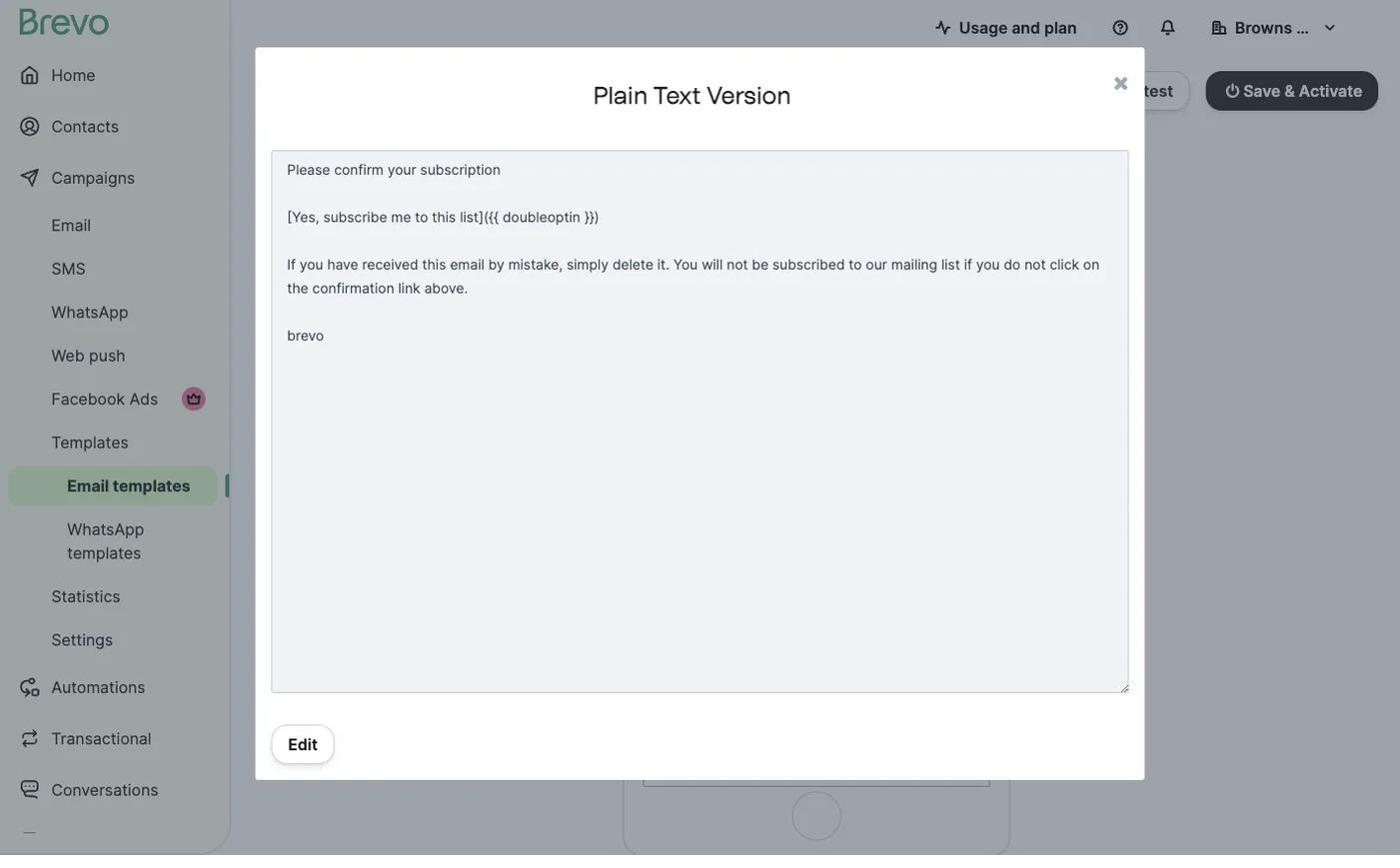 Task type: describe. For each thing, give the bounding box(es) containing it.
default template double opt-in confirmation
[[255, 80, 766, 109]]

save & activate button
[[1207, 71, 1380, 111]]

home
[[51, 65, 96, 85]]

setup
[[754, 153, 798, 173]]

templates for whatsapp templates
[[67, 544, 141, 563]]

statistics
[[51, 588, 121, 607]]

save & activate
[[1245, 81, 1364, 100]]

whatsapp templates link
[[8, 510, 218, 574]]

setup link
[[754, 153, 798, 174]]

contacts link
[[8, 103, 218, 150]]

settings
[[51, 631, 113, 650]]

campaigns
[[51, 168, 135, 187]]

campaigns link
[[8, 154, 218, 202]]

edit for edit content
[[1022, 241, 1052, 260]]

email for email templates
[[67, 477, 109, 496]]

design
[[830, 153, 881, 173]]

automations
[[51, 679, 146, 698]]

usage and plan
[[960, 18, 1078, 37]]

web push
[[51, 346, 126, 365]]

deals
[[51, 833, 93, 852]]

version
[[707, 81, 792, 109]]

email templates link
[[8, 467, 218, 506]]

browns
[[1236, 18, 1294, 37]]

plain text version
[[594, 81, 792, 109]]

sms
[[51, 259, 86, 278]]

double
[[457, 80, 538, 109]]

transactional
[[51, 730, 152, 749]]

text
[[654, 81, 702, 109]]

facebook ads
[[51, 390, 158, 409]]

send a test
[[1089, 81, 1175, 100]]

activate
[[1300, 81, 1364, 100]]

left___rvooi image
[[186, 392, 202, 408]]

templates for email templates
[[113, 477, 191, 496]]

browns enterprise button
[[1197, 8, 1377, 47]]

templates
[[51, 433, 129, 453]]

default
[[255, 80, 338, 109]]

in
[[593, 80, 614, 109]]

save
[[1245, 81, 1282, 100]]

enterprise
[[1298, 18, 1377, 37]]

usage and plan button
[[921, 8, 1094, 47]]

transactional link
[[8, 716, 218, 764]]

whatsapp link
[[8, 293, 218, 332]]

whatsapp for whatsapp
[[51, 303, 129, 322]]

email for email
[[51, 216, 91, 235]]

edit content button
[[1005, 231, 1132, 271]]



Task type: locate. For each thing, give the bounding box(es) containing it.
and
[[1013, 18, 1042, 37]]

whatsapp templates
[[67, 520, 144, 563]]

templates
[[113, 477, 191, 496], [67, 544, 141, 563]]

design link
[[830, 153, 881, 174]]

templates down templates link
[[113, 477, 191, 496]]

0 horizontal spatial edit
[[288, 736, 318, 755]]

email up sms
[[51, 216, 91, 235]]

0 vertical spatial templates
[[113, 477, 191, 496]]

plain text version document
[[256, 47, 1146, 781]]

home link
[[8, 51, 218, 99]]

conversations
[[51, 781, 159, 801]]

1 vertical spatial edit
[[288, 736, 318, 755]]

facebook ads link
[[8, 380, 218, 419]]

edit button
[[272, 726, 335, 766]]

conversations link
[[8, 768, 218, 815]]

email templates
[[67, 477, 191, 496]]

email link
[[8, 206, 218, 245]]

plan
[[1045, 18, 1078, 37]]

power off image
[[1227, 83, 1241, 99]]

edit
[[1022, 241, 1052, 260], [288, 736, 318, 755]]

send
[[1089, 81, 1128, 100]]

whatsapp up web push on the top left
[[51, 303, 129, 322]]

push
[[89, 346, 126, 365]]

test
[[1145, 81, 1175, 100]]

email down templates
[[67, 477, 109, 496]]

templates link
[[8, 423, 218, 463]]

ads
[[129, 390, 158, 409]]

web push link
[[8, 336, 218, 376]]

contacts
[[51, 117, 119, 136]]

facebook
[[51, 390, 125, 409]]

opt-
[[544, 80, 593, 109]]

1 horizontal spatial edit
[[1022, 241, 1052, 260]]

whatsapp for whatsapp templates
[[67, 520, 144, 540]]

deals link
[[8, 819, 218, 857]]

web
[[51, 346, 85, 365]]

edit inside button
[[1022, 241, 1052, 260]]

sms link
[[8, 249, 218, 289]]

0 vertical spatial edit
[[1022, 241, 1052, 260]]

automations link
[[8, 665, 218, 712]]

usage
[[960, 18, 1009, 37]]

0 vertical spatial whatsapp
[[51, 303, 129, 322]]

1 vertical spatial whatsapp
[[67, 520, 144, 540]]

settings link
[[8, 621, 218, 661]]

a
[[1132, 81, 1141, 100]]

statistics link
[[8, 578, 218, 617]]

template
[[344, 80, 451, 109]]

confirmation
[[619, 80, 766, 109]]

send a test button
[[1072, 71, 1192, 111]]

0 vertical spatial email
[[51, 216, 91, 235]]

rotate left image
[[754, 243, 768, 259]]

edit content
[[1022, 241, 1115, 260]]

&
[[1286, 81, 1296, 100]]

whatsapp
[[51, 303, 129, 322], [67, 520, 144, 540]]

edit for edit
[[288, 736, 318, 755]]

preview button
[[602, 231, 722, 271]]

email
[[51, 216, 91, 235], [67, 477, 109, 496]]

1 vertical spatial email
[[67, 477, 109, 496]]

browns enterprise
[[1236, 18, 1377, 37]]

content
[[1056, 241, 1115, 260]]

templates up statistics link
[[67, 544, 141, 563]]

Please confirm your subscription  [Yes, subscribe me to this list]({{ doubleoptin }})  If you have received this email by mistake, simply delete it. You will not be subscribed to our mailing list if you do not click on the confirmation link above.  brevo text field
[[272, 150, 1130, 694]]

1 vertical spatial templates
[[67, 544, 141, 563]]

edit inside 'button'
[[288, 736, 318, 755]]

templates inside whatsapp templates
[[67, 544, 141, 563]]

preview
[[619, 241, 680, 260]]

plain
[[594, 81, 649, 109]]

whatsapp down email templates link
[[67, 520, 144, 540]]



Task type: vqa. For each thing, say whether or not it's contained in the screenshot.
Power Off icon
yes



